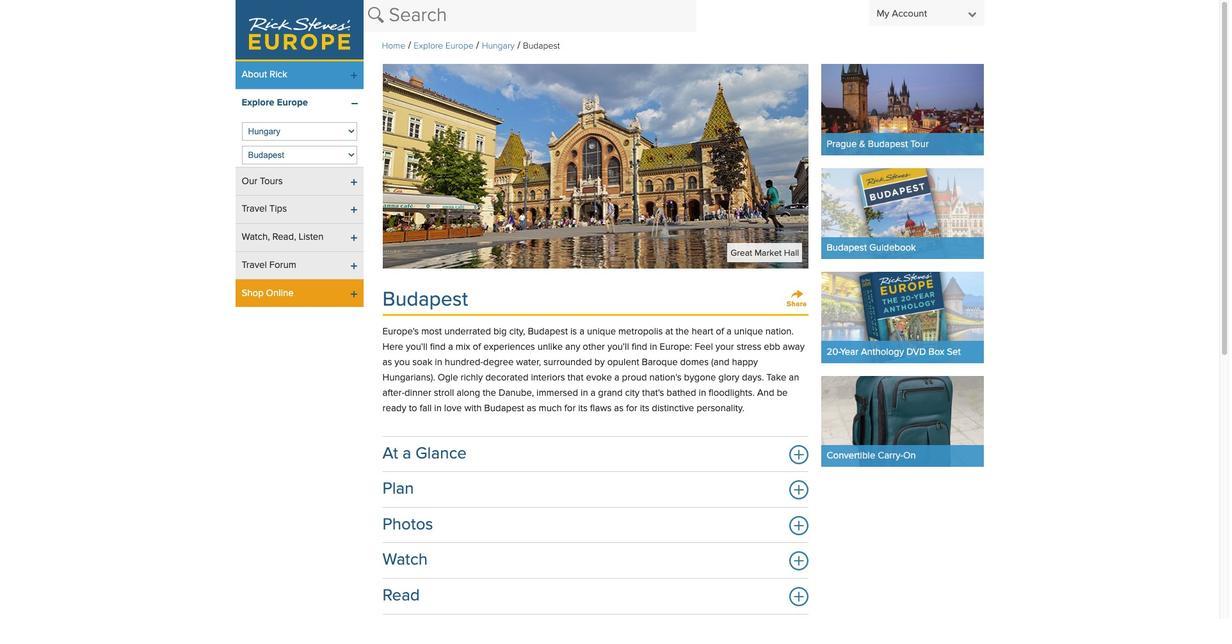 Task type: vqa. For each thing, say whether or not it's contained in the screenshot.
Gift inside the / NAVIGATION
no



Task type: describe. For each thing, give the bounding box(es) containing it.
take
[[766, 373, 786, 383]]

in right "fall"
[[434, 404, 442, 413]]

1 unique from the left
[[587, 327, 616, 337]]

immersed
[[537, 389, 578, 398]]

guidebook
[[869, 243, 916, 253]]

a down opulent
[[615, 373, 620, 383]]

a left "mix"
[[448, 342, 453, 352]]

distinctive
[[652, 404, 694, 413]]

hungary
[[482, 42, 515, 51]]

box
[[929, 347, 945, 357]]

travel forum
[[242, 261, 296, 270]]

budapest guidebook
[[827, 243, 916, 253]]

much
[[539, 404, 562, 413]]

best of prague & budapest in 8 days tour 2024 image
[[822, 64, 984, 155]]

plan
[[383, 482, 414, 498]]

home / explore europe / hungary / budapest
[[382, 41, 560, 51]]

1 horizontal spatial of
[[716, 327, 724, 337]]

europe's most underrated big city, budapest is a unique metropolis at the heart of a unique nation. here you'll find a mix of experiences unlike any other you'll find in europe: feel your stress ebb away as you soak in hundred-degree water, surrounded by opulent baroque domes (and happy hungarians). ogle richly decorated interiors that evoke a proud nation's bygone glory days. take an after-dinner stroll along the danube, immersed in a grand city that's bathed in floodlights. and be ready to fall in love with budapest as much for its flaws as for its distinctive personality.
[[383, 327, 805, 413]]

1 horizontal spatial as
[[527, 404, 536, 413]]

most
[[421, 327, 442, 337]]

about
[[242, 70, 267, 80]]

city
[[625, 389, 640, 398]]

convertible carry-on image
[[822, 376, 984, 468]]

proud
[[622, 373, 647, 383]]

budapest inside the home / explore europe / hungary / budapest
[[523, 42, 560, 51]]

watch,
[[242, 233, 270, 242]]

an
[[789, 373, 799, 383]]

2 find from the left
[[632, 342, 647, 352]]

home link
[[382, 42, 405, 51]]

mix
[[456, 342, 470, 352]]

bygone
[[684, 373, 716, 383]]

travel for travel tips
[[242, 205, 267, 214]]

at
[[665, 327, 673, 337]]

2 horizontal spatial as
[[614, 404, 624, 413]]

explore europe
[[242, 98, 308, 108]]

online
[[266, 289, 294, 298]]

watch
[[383, 553, 428, 569]]

to
[[409, 404, 417, 413]]

be
[[777, 389, 788, 398]]

budapest right the "&"
[[868, 139, 908, 149]]

budapest up the most
[[383, 290, 468, 310]]

1 horizontal spatial explore europe link
[[414, 42, 474, 51]]

budapest guidebook image
[[822, 168, 984, 259]]

chevron down black image
[[968, 9, 977, 19]]

20-
[[827, 347, 840, 357]]

danube,
[[499, 389, 534, 398]]

1 horizontal spatial the
[[676, 327, 689, 337]]

tour
[[911, 139, 929, 149]]

read,
[[272, 233, 296, 242]]

in up baroque
[[650, 342, 657, 352]]

after-
[[383, 389, 405, 398]]

market
[[755, 249, 782, 258]]

listen
[[299, 233, 324, 242]]

our tours
[[242, 177, 283, 186]]

a right is
[[579, 327, 585, 337]]

flaws
[[590, 404, 612, 413]]

bathed
[[667, 389, 696, 398]]

20-year anthology dvd box set image
[[822, 272, 984, 363]]

soak
[[413, 358, 432, 367]]

budapest down danube,
[[484, 404, 524, 413]]

convertible
[[827, 452, 875, 461]]

personality.
[[697, 404, 745, 413]]

at a glance
[[383, 446, 467, 463]]

shop
[[242, 289, 264, 298]]

20-year anthology dvd box set
[[827, 347, 961, 357]]

prague & budapest tour
[[827, 139, 929, 149]]

that's
[[642, 389, 664, 398]]

floodlights.
[[709, 389, 755, 398]]

1 you'll from the left
[[406, 342, 428, 352]]

explore inside the home / explore europe / hungary / budapest
[[414, 42, 443, 51]]

photos
[[383, 517, 433, 534]]

Search the Rick Steves website text field
[[363, 0, 696, 32]]

1 / from the left
[[408, 41, 411, 51]]

europe inside the home / explore europe / hungary / budapest
[[446, 42, 474, 51]]

2 you'll from the left
[[607, 342, 629, 352]]

budapest, hungary image
[[383, 64, 809, 269]]

2 its from the left
[[640, 404, 649, 413]]

europe's
[[383, 327, 419, 337]]

0 horizontal spatial as
[[383, 358, 392, 367]]

grand
[[598, 389, 623, 398]]

opulent
[[607, 358, 639, 367]]

heart
[[692, 327, 713, 337]]

hall
[[784, 249, 799, 258]]

degree
[[483, 358, 514, 367]]

my account
[[877, 9, 927, 19]]

big
[[494, 327, 507, 337]]

evoke
[[586, 373, 612, 383]]

on
[[903, 452, 916, 461]]

2 for from the left
[[626, 404, 638, 413]]

great market hall
[[731, 249, 799, 258]]

domes
[[680, 358, 709, 367]]

convertible carry-on
[[827, 452, 916, 461]]

decorated
[[485, 373, 529, 383]]



Task type: locate. For each thing, give the bounding box(es) containing it.
budapest left guidebook
[[827, 243, 867, 253]]

/ right the hungary
[[517, 41, 520, 51]]

explore
[[414, 42, 443, 51], [242, 98, 274, 108]]

any
[[565, 342, 580, 352]]

with
[[464, 404, 482, 413]]

city,
[[509, 327, 525, 337]]

0 vertical spatial of
[[716, 327, 724, 337]]

our
[[242, 177, 257, 186]]

set
[[947, 347, 961, 357]]

explore right home link
[[414, 42, 443, 51]]

nation.
[[766, 327, 794, 337]]

unique up other
[[587, 327, 616, 337]]

you'll up the soak
[[406, 342, 428, 352]]

our tours link
[[235, 168, 363, 195]]

0 horizontal spatial the
[[483, 389, 496, 398]]

tours
[[260, 177, 283, 186]]

unlike
[[538, 342, 563, 352]]

find down the most
[[430, 342, 446, 352]]

europe down about rick link
[[277, 98, 308, 108]]

a right at
[[402, 446, 411, 463]]

happy
[[732, 358, 758, 367]]

dvd
[[907, 347, 926, 357]]

underrated
[[444, 327, 491, 337]]

glory
[[719, 373, 740, 383]]

your
[[716, 342, 734, 352]]

as left "much"
[[527, 404, 536, 413]]

prague & budapest tour link
[[822, 64, 984, 155]]

2 / from the left
[[476, 41, 479, 51]]

0 horizontal spatial you'll
[[406, 342, 428, 352]]

stroll
[[434, 389, 454, 398]]

for down city
[[626, 404, 638, 413]]

unique
[[587, 327, 616, 337], [734, 327, 763, 337]]

1 horizontal spatial you'll
[[607, 342, 629, 352]]

my
[[877, 9, 889, 19]]

0 vertical spatial travel
[[242, 205, 267, 214]]

as
[[383, 358, 392, 367], [527, 404, 536, 413], [614, 404, 624, 413]]

richly
[[461, 373, 483, 383]]

travel
[[242, 205, 267, 214], [242, 261, 267, 270]]

1 its from the left
[[578, 404, 588, 413]]

0 vertical spatial the
[[676, 327, 689, 337]]

explore europe link right home link
[[414, 42, 474, 51]]

budapest up unlike
[[528, 327, 568, 337]]

ready
[[383, 404, 406, 413]]

in down that
[[581, 389, 588, 398]]

1 horizontal spatial explore
[[414, 42, 443, 51]]

0 horizontal spatial find
[[430, 342, 446, 352]]

0 vertical spatial explore europe link
[[414, 42, 474, 51]]

hungarians).
[[383, 373, 435, 383]]

you
[[395, 358, 410, 367]]

/ left hungary link
[[476, 41, 479, 51]]

tips
[[269, 205, 287, 214]]

/ right home link
[[408, 41, 411, 51]]

of up your
[[716, 327, 724, 337]]

its
[[578, 404, 588, 413], [640, 404, 649, 413]]

budapest
[[523, 42, 560, 51], [868, 139, 908, 149], [827, 243, 867, 253], [383, 290, 468, 310], [528, 327, 568, 337], [484, 404, 524, 413]]

navigation containing /
[[235, 0, 984, 307]]

shop online link
[[235, 280, 363, 307]]

0 horizontal spatial /
[[408, 41, 411, 51]]

that
[[568, 373, 584, 383]]

home
[[382, 42, 405, 51]]

interiors
[[531, 373, 565, 383]]

travel for travel forum
[[242, 261, 267, 270]]

travel down watch,
[[242, 261, 267, 270]]

1 travel from the top
[[242, 205, 267, 214]]

0 horizontal spatial europe
[[277, 98, 308, 108]]

a up your
[[727, 327, 732, 337]]

0 vertical spatial explore
[[414, 42, 443, 51]]

2 unique from the left
[[734, 327, 763, 337]]

nation's
[[649, 373, 682, 383]]

rick
[[270, 70, 287, 80]]

0 horizontal spatial for
[[564, 404, 576, 413]]

find down "metropolis"
[[632, 342, 647, 352]]

metropolis
[[618, 327, 663, 337]]

0 horizontal spatial unique
[[587, 327, 616, 337]]

the
[[676, 327, 689, 337], [483, 389, 496, 398]]

budapest guidebook link
[[822, 168, 984, 259]]

2 travel from the top
[[242, 261, 267, 270]]

1 horizontal spatial its
[[640, 404, 649, 413]]

by
[[595, 358, 605, 367]]

navigation
[[235, 0, 984, 307]]

in right the soak
[[435, 358, 442, 367]]

(and
[[711, 358, 730, 367]]

stress
[[737, 342, 761, 352]]

dinner
[[405, 389, 431, 398]]

1 vertical spatial the
[[483, 389, 496, 398]]

anthology
[[861, 347, 904, 357]]

0 horizontal spatial of
[[473, 342, 481, 352]]

of right "mix"
[[473, 342, 481, 352]]

europe:
[[660, 342, 692, 352]]

travel forum link
[[235, 252, 363, 279]]

experiences
[[483, 342, 535, 352]]

explore europe link down about rick link
[[235, 89, 363, 117]]

20-year anthology dvd box set link
[[822, 272, 984, 363]]

1 vertical spatial explore europe link
[[235, 89, 363, 117]]

0 horizontal spatial explore europe link
[[235, 89, 363, 117]]

explore europe link
[[414, 42, 474, 51], [235, 89, 363, 117]]

1 horizontal spatial europe
[[446, 42, 474, 51]]

2 horizontal spatial /
[[517, 41, 520, 51]]

you'll up opulent
[[607, 342, 629, 352]]

europe left the hungary
[[446, 42, 474, 51]]

its down that's
[[640, 404, 649, 413]]

1 horizontal spatial find
[[632, 342, 647, 352]]

year
[[840, 347, 859, 357]]

shop online
[[242, 289, 294, 298]]

account
[[892, 9, 927, 19]]

other
[[583, 342, 605, 352]]

the right along
[[483, 389, 496, 398]]

and
[[757, 389, 774, 398]]

hungary link
[[482, 42, 515, 51]]

the right at
[[676, 327, 689, 337]]

3 / from the left
[[517, 41, 520, 51]]

travel left tips
[[242, 205, 267, 214]]

is
[[570, 327, 577, 337]]

a down evoke
[[591, 389, 596, 398]]

read
[[383, 588, 420, 605]]

as down grand
[[614, 404, 624, 413]]

its left flaws
[[578, 404, 588, 413]]

1 vertical spatial explore
[[242, 98, 274, 108]]

convertible carry-on link
[[822, 376, 984, 468]]

budapest down search the rick steves website text field
[[523, 42, 560, 51]]

travel tips link
[[235, 196, 363, 223]]

watch, read, listen link
[[235, 224, 363, 251]]

0 horizontal spatial its
[[578, 404, 588, 413]]

hundred-
[[445, 358, 483, 367]]

europe
[[446, 42, 474, 51], [277, 98, 308, 108]]

0 vertical spatial europe
[[446, 42, 474, 51]]

for right "much"
[[564, 404, 576, 413]]

feel
[[695, 342, 713, 352]]

1 vertical spatial travel
[[242, 261, 267, 270]]

a
[[579, 327, 585, 337], [727, 327, 732, 337], [448, 342, 453, 352], [615, 373, 620, 383], [591, 389, 596, 398], [402, 446, 411, 463]]

days.
[[742, 373, 764, 383]]

1 find from the left
[[430, 342, 446, 352]]

carry-
[[878, 452, 903, 461]]

1 horizontal spatial unique
[[734, 327, 763, 337]]

1 vertical spatial europe
[[277, 98, 308, 108]]

fall
[[420, 404, 432, 413]]

unique up stress at the bottom
[[734, 327, 763, 337]]

ebb
[[764, 342, 780, 352]]

here
[[383, 342, 403, 352]]

ogle
[[438, 373, 458, 383]]

as left you
[[383, 358, 392, 367]]

away
[[783, 342, 805, 352]]

0 horizontal spatial explore
[[242, 98, 274, 108]]

1 horizontal spatial /
[[476, 41, 479, 51]]

love
[[444, 404, 462, 413]]

at
[[383, 446, 398, 463]]

prague
[[827, 139, 857, 149]]

explore down about
[[242, 98, 274, 108]]

1 vertical spatial of
[[473, 342, 481, 352]]

in down bygone
[[699, 389, 706, 398]]

&
[[859, 139, 866, 149]]

rick steves' europe image
[[235, 0, 363, 60]]

1 horizontal spatial for
[[626, 404, 638, 413]]

along
[[457, 389, 480, 398]]

1 for from the left
[[564, 404, 576, 413]]

about rick
[[242, 70, 287, 80]]



